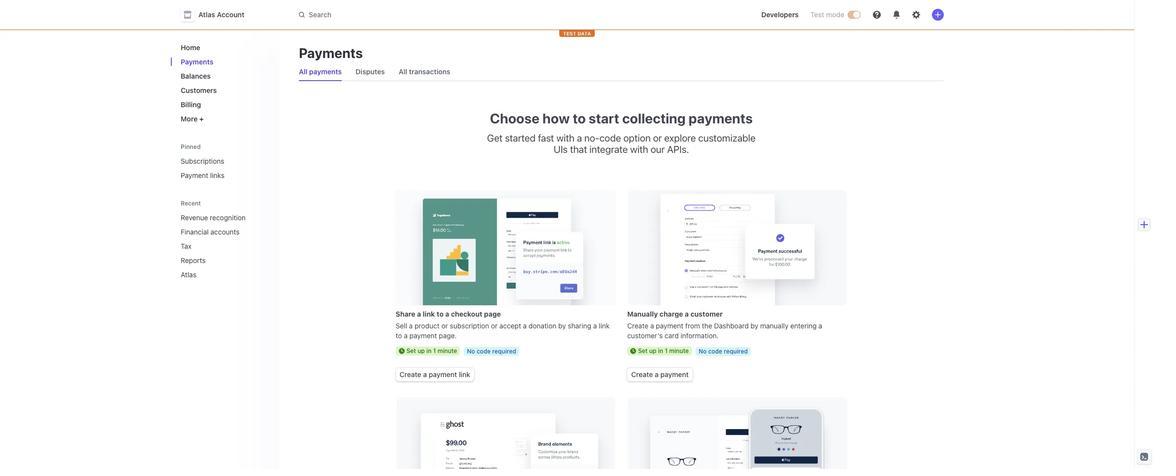 Task type: describe. For each thing, give the bounding box(es) containing it.
get
[[487, 132, 503, 144]]

0 horizontal spatial with
[[557, 132, 575, 144]]

in for a
[[427, 348, 432, 355]]

balances link
[[177, 68, 271, 84]]

minute for create a payment
[[669, 348, 689, 355]]

test mode
[[811, 10, 845, 19]]

more
[[181, 115, 198, 123]]

reports link
[[177, 253, 258, 269]]

code for manually charge a customer create a payment from the dashboard by manually entering a customer's card information.
[[708, 348, 723, 356]]

our
[[651, 144, 665, 155]]

manually
[[627, 310, 658, 319]]

payment links link
[[177, 167, 271, 184]]

payments inside tab list
[[309, 67, 342, 76]]

a left checkout
[[445, 310, 449, 319]]

all payments
[[299, 67, 342, 76]]

fast
[[538, 132, 554, 144]]

payment down card on the bottom of the page
[[661, 371, 689, 379]]

customer's
[[627, 332, 663, 340]]

apis.
[[667, 144, 689, 155]]

test
[[811, 10, 824, 19]]

1 for checkout
[[433, 348, 436, 355]]

page
[[484, 310, 501, 319]]

Search text field
[[293, 6, 571, 24]]

data
[[578, 31, 591, 36]]

customers link
[[177, 82, 271, 98]]

0 vertical spatial link
[[423, 310, 435, 319]]

settings image
[[913, 11, 920, 19]]

test data
[[563, 31, 591, 36]]

start
[[589, 110, 619, 127]]

developers
[[761, 10, 799, 19]]

no for create a payment
[[699, 348, 707, 356]]

atlas account button
[[181, 8, 254, 22]]

set up in 1 minute for a
[[407, 348, 457, 355]]

2 horizontal spatial to
[[573, 110, 586, 127]]

page.
[[439, 332, 457, 340]]

choose
[[490, 110, 540, 127]]

integrate
[[590, 144, 628, 155]]

payment links
[[181, 171, 225, 180]]

1 vertical spatial link
[[599, 322, 610, 331]]

no-
[[584, 132, 600, 144]]

recent
[[181, 200, 201, 207]]

create a payment link link
[[396, 368, 474, 382]]

billing
[[181, 100, 201, 109]]

payments link
[[177, 54, 271, 70]]

a up from
[[685, 310, 689, 319]]

sharing
[[568, 322, 591, 331]]

a right accept
[[523, 322, 527, 331]]

a right sharing
[[593, 322, 597, 331]]

atlas account
[[198, 10, 244, 19]]

required for manually
[[724, 348, 748, 356]]

accept
[[500, 322, 521, 331]]

create a payment link
[[627, 368, 693, 382]]

revenue
[[181, 214, 208, 222]]

customer
[[691, 310, 723, 319]]

revenue recognition link
[[177, 210, 258, 226]]

links
[[210, 171, 225, 180]]

dashboard
[[714, 322, 749, 331]]

atlas for atlas
[[181, 271, 196, 279]]

get started fast with a no-code option or explore customizable uis that integrate with our apis.
[[487, 132, 756, 155]]

create for create a payment from the dashboard by manually entering a customer's card information.
[[631, 371, 653, 379]]

sell
[[396, 322, 407, 331]]

revenue recognition
[[181, 214, 246, 222]]

card
[[665, 332, 679, 340]]

financial accounts
[[181, 228, 240, 236]]

disputes link
[[352, 65, 389, 79]]

payments inside core navigation links element
[[181, 58, 213, 66]]

collecting
[[622, 110, 686, 127]]

a down customer's
[[655, 371, 659, 379]]

disputes
[[356, 67, 385, 76]]

all for all payments
[[299, 67, 307, 76]]

a right sell
[[409, 322, 413, 331]]

share a link to a checkout page sell a product or subscription or accept a donation by sharing a link to a payment page.
[[396, 310, 610, 340]]

subscriptions link
[[177, 153, 271, 169]]

accounts
[[211, 228, 240, 236]]

set for create a payment from the dashboard by manually entering a customer's card information.
[[638, 348, 648, 355]]

set up in 1 minute for create
[[638, 348, 689, 355]]

0 horizontal spatial or
[[442, 322, 448, 331]]

create a payment link
[[400, 371, 470, 379]]

+
[[199, 115, 204, 123]]

test
[[563, 31, 576, 36]]

in for create
[[658, 348, 663, 355]]

account
[[217, 10, 244, 19]]

all transactions link
[[395, 65, 454, 79]]

create a payment
[[631, 371, 689, 379]]

create for sell a product or subscription or accept a donation by sharing a link to a payment page.
[[400, 371, 421, 379]]

more +
[[181, 115, 204, 123]]

all for all transactions
[[399, 67, 407, 76]]

charge
[[660, 310, 683, 319]]

a inside get started fast with a no-code option or explore customizable uis that integrate with our apis.
[[577, 132, 582, 144]]

transactions
[[409, 67, 450, 76]]

a right entering
[[819, 322, 822, 331]]



Task type: locate. For each thing, give the bounding box(es) containing it.
with right the fast
[[557, 132, 575, 144]]

1 required from the left
[[492, 348, 516, 356]]

0 horizontal spatial payments
[[181, 58, 213, 66]]

1 down card on the bottom of the page
[[665, 348, 668, 355]]

required
[[492, 348, 516, 356], [724, 348, 748, 356]]

0 horizontal spatial payments
[[309, 67, 342, 76]]

2 no from the left
[[699, 348, 707, 356]]

2 minute from the left
[[669, 348, 689, 355]]

no code required down manually charge a customer create a payment from the dashboard by manually entering a customer's card information.
[[699, 348, 748, 356]]

0 horizontal spatial atlas
[[181, 271, 196, 279]]

or down collecting
[[653, 132, 662, 144]]

no code required
[[467, 348, 516, 356], [699, 348, 748, 356]]

donation
[[529, 322, 557, 331]]

no for create a payment link
[[467, 348, 475, 356]]

home
[[181, 43, 200, 52]]

up
[[418, 348, 425, 355], [649, 348, 657, 355]]

manually
[[760, 322, 789, 331]]

Search search field
[[293, 6, 571, 24]]

that
[[570, 144, 587, 155]]

by left sharing
[[558, 322, 566, 331]]

1 by from the left
[[558, 322, 566, 331]]

in up create a payment link
[[427, 348, 432, 355]]

2 horizontal spatial or
[[653, 132, 662, 144]]

recent navigation links element
[[171, 196, 279, 283]]

balances
[[181, 72, 211, 80]]

0 vertical spatial atlas
[[198, 10, 215, 19]]

subscription
[[450, 322, 489, 331]]

all inside all transactions link
[[399, 67, 407, 76]]

2 vertical spatial to
[[396, 332, 402, 340]]

or up page.
[[442, 322, 448, 331]]

or
[[653, 132, 662, 144], [442, 322, 448, 331], [491, 322, 498, 331]]

1 horizontal spatial to
[[437, 310, 444, 319]]

from
[[685, 322, 700, 331]]

up for share a link to a checkout page sell a product or subscription or accept a donation by sharing a link to a payment page.
[[418, 348, 425, 355]]

1 horizontal spatial atlas
[[198, 10, 215, 19]]

2 no code required from the left
[[699, 348, 748, 356]]

by
[[558, 322, 566, 331], [751, 322, 759, 331]]

payments
[[309, 67, 342, 76], [689, 110, 753, 127]]

2 vertical spatial link
[[459, 371, 470, 379]]

a down product
[[423, 371, 427, 379]]

required down the dashboard on the bottom of the page
[[724, 348, 748, 356]]

0 horizontal spatial required
[[492, 348, 516, 356]]

1 horizontal spatial all
[[399, 67, 407, 76]]

a right share
[[417, 310, 421, 319]]

home link
[[177, 39, 271, 56]]

subscriptions
[[181, 157, 224, 165]]

option
[[624, 132, 651, 144]]

1 horizontal spatial in
[[658, 348, 663, 355]]

in down customer's
[[658, 348, 663, 355]]

2 up from the left
[[649, 348, 657, 355]]

to right how
[[573, 110, 586, 127]]

no down subscription
[[467, 348, 475, 356]]

1 up from the left
[[418, 348, 425, 355]]

required for subscription
[[492, 348, 516, 356]]

pinned navigation links element
[[177, 139, 273, 184]]

create
[[627, 322, 649, 331], [400, 371, 421, 379], [631, 371, 653, 379]]

help image
[[873, 11, 881, 19]]

0 horizontal spatial in
[[427, 348, 432, 355]]

0 horizontal spatial link
[[423, 310, 435, 319]]

1 up create a payment link
[[433, 348, 436, 355]]

1 all from the left
[[299, 67, 307, 76]]

with left our
[[630, 144, 648, 155]]

1 no from the left
[[467, 348, 475, 356]]

payments up all payments on the top of the page
[[299, 45, 363, 61]]

a left no-
[[577, 132, 582, 144]]

1 1 from the left
[[433, 348, 436, 355]]

all payments link
[[295, 65, 346, 79]]

financial
[[181, 228, 209, 236]]

code
[[600, 132, 621, 144], [477, 348, 491, 356], [708, 348, 723, 356]]

to
[[573, 110, 586, 127], [437, 310, 444, 319], [396, 332, 402, 340]]

1 minute from the left
[[438, 348, 457, 355]]

0 horizontal spatial to
[[396, 332, 402, 340]]

by left 'manually'
[[751, 322, 759, 331]]

recognition
[[210, 214, 246, 222]]

1 horizontal spatial no
[[699, 348, 707, 356]]

1 vertical spatial to
[[437, 310, 444, 319]]

set up in 1 minute down card on the bottom of the page
[[638, 348, 689, 355]]

link right sharing
[[599, 322, 610, 331]]

no code required for subscription
[[467, 348, 516, 356]]

0 vertical spatial payments
[[309, 67, 342, 76]]

code inside get started fast with a no-code option or explore customizable uis that integrate with our apis.
[[600, 132, 621, 144]]

up down product
[[418, 348, 425, 355]]

atlas link
[[177, 267, 258, 283]]

2 horizontal spatial link
[[599, 322, 610, 331]]

a up customer's
[[650, 322, 654, 331]]

code for share a link to a checkout page sell a product or subscription or accept a donation by sharing a link to a payment page.
[[477, 348, 491, 356]]

2 required from the left
[[724, 348, 748, 356]]

by inside 'share a link to a checkout page sell a product or subscription or accept a donation by sharing a link to a payment page.'
[[558, 322, 566, 331]]

0 horizontal spatial code
[[477, 348, 491, 356]]

0 horizontal spatial set
[[407, 348, 416, 355]]

payment down page.
[[429, 371, 457, 379]]

1 horizontal spatial payments
[[689, 110, 753, 127]]

link down subscription
[[459, 371, 470, 379]]

payments up the balances at the left top
[[181, 58, 213, 66]]

choose how to start collecting payments
[[490, 110, 753, 127]]

atlas left account
[[198, 10, 215, 19]]

1 horizontal spatial with
[[630, 144, 648, 155]]

1 for a
[[665, 348, 668, 355]]

tab list
[[295, 63, 944, 81]]

entering
[[791, 322, 817, 331]]

1 horizontal spatial or
[[491, 322, 498, 331]]

no down information.
[[699, 348, 707, 356]]

set up in 1 minute down page.
[[407, 348, 457, 355]]

no code required for manually
[[699, 348, 748, 356]]

pinned element
[[177, 153, 271, 184]]

1 vertical spatial payments
[[689, 110, 753, 127]]

0 horizontal spatial minute
[[438, 348, 457, 355]]

minute down card on the bottom of the page
[[669, 348, 689, 355]]

0 horizontal spatial no code required
[[467, 348, 516, 356]]

a down sell
[[404, 332, 408, 340]]

atlas
[[198, 10, 215, 19], [181, 271, 196, 279]]

1 set from the left
[[407, 348, 416, 355]]

atlas inside recent element
[[181, 271, 196, 279]]

tax
[[181, 242, 192, 251]]

1 horizontal spatial up
[[649, 348, 657, 355]]

all inside all payments link
[[299, 67, 307, 76]]

developers link
[[758, 7, 803, 23]]

1 horizontal spatial no code required
[[699, 348, 748, 356]]

recent element
[[171, 210, 279, 283]]

create inside manually charge a customer create a payment from the dashboard by manually entering a customer's card information.
[[627, 322, 649, 331]]

code down subscription
[[477, 348, 491, 356]]

1 in from the left
[[427, 348, 432, 355]]

up for manually charge a customer create a payment from the dashboard by manually entering a customer's card information.
[[649, 348, 657, 355]]

1 horizontal spatial set up in 1 minute
[[638, 348, 689, 355]]

core navigation links element
[[177, 39, 271, 127]]

set up in 1 minute
[[407, 348, 457, 355], [638, 348, 689, 355]]

explore
[[664, 132, 696, 144]]

or inside get started fast with a no-code option or explore customizable uis that integrate with our apis.
[[653, 132, 662, 144]]

required down accept
[[492, 348, 516, 356]]

1 set up in 1 minute from the left
[[407, 348, 457, 355]]

payment inside 'share a link to a checkout page sell a product or subscription or accept a donation by sharing a link to a payment page.'
[[410, 332, 437, 340]]

0 horizontal spatial all
[[299, 67, 307, 76]]

2 1 from the left
[[665, 348, 668, 355]]

payments left disputes
[[309, 67, 342, 76]]

set down sell
[[407, 348, 416, 355]]

pinned
[[181, 143, 201, 151]]

code down start
[[600, 132, 621, 144]]

1 horizontal spatial required
[[724, 348, 748, 356]]

1 horizontal spatial link
[[459, 371, 470, 379]]

1 horizontal spatial minute
[[669, 348, 689, 355]]

payment down product
[[410, 332, 437, 340]]

reports
[[181, 257, 206, 265]]

minute
[[438, 348, 457, 355], [669, 348, 689, 355]]

2 set up in 1 minute from the left
[[638, 348, 689, 355]]

atlas down reports
[[181, 271, 196, 279]]

a
[[577, 132, 582, 144], [417, 310, 421, 319], [445, 310, 449, 319], [685, 310, 689, 319], [409, 322, 413, 331], [523, 322, 527, 331], [593, 322, 597, 331], [650, 322, 654, 331], [819, 322, 822, 331], [404, 332, 408, 340], [423, 371, 427, 379], [655, 371, 659, 379]]

mode
[[826, 10, 845, 19]]

payment
[[181, 171, 208, 180]]

by inside manually charge a customer create a payment from the dashboard by manually entering a customer's card information.
[[751, 322, 759, 331]]

atlas for atlas account
[[198, 10, 215, 19]]

in
[[427, 348, 432, 355], [658, 348, 663, 355]]

2 all from the left
[[399, 67, 407, 76]]

link up product
[[423, 310, 435, 319]]

tab list containing all payments
[[295, 63, 944, 81]]

code down information.
[[708, 348, 723, 356]]

set down customer's
[[638, 348, 648, 355]]

minute for create a payment link
[[438, 348, 457, 355]]

2 set from the left
[[638, 348, 648, 355]]

product
[[415, 322, 440, 331]]

how
[[543, 110, 570, 127]]

all transactions
[[399, 67, 450, 76]]

1 horizontal spatial 1
[[665, 348, 668, 355]]

up down customer's
[[649, 348, 657, 355]]

the
[[702, 322, 712, 331]]

0 horizontal spatial no
[[467, 348, 475, 356]]

0 horizontal spatial 1
[[433, 348, 436, 355]]

set for sell a product or subscription or accept a donation by sharing a link to a payment page.
[[407, 348, 416, 355]]

0 horizontal spatial set up in 1 minute
[[407, 348, 457, 355]]

2 horizontal spatial code
[[708, 348, 723, 356]]

to up product
[[437, 310, 444, 319]]

no code required down 'share a link to a checkout page sell a product or subscription or accept a donation by sharing a link to a payment page.'
[[467, 348, 516, 356]]

customizable
[[698, 132, 756, 144]]

minute down page.
[[438, 348, 457, 355]]

2 by from the left
[[751, 322, 759, 331]]

1 no code required from the left
[[467, 348, 516, 356]]

1 vertical spatial atlas
[[181, 271, 196, 279]]

payment up card on the bottom of the page
[[656, 322, 684, 331]]

0 horizontal spatial by
[[558, 322, 566, 331]]

2 in from the left
[[658, 348, 663, 355]]

1 horizontal spatial set
[[638, 348, 648, 355]]

set
[[407, 348, 416, 355], [638, 348, 648, 355]]

1 horizontal spatial code
[[600, 132, 621, 144]]

started
[[505, 132, 536, 144]]

payments
[[299, 45, 363, 61], [181, 58, 213, 66]]

payments up customizable
[[689, 110, 753, 127]]

information.
[[681, 332, 719, 340]]

customers
[[181, 86, 217, 95]]

to down sell
[[396, 332, 402, 340]]

1 horizontal spatial by
[[751, 322, 759, 331]]

1 horizontal spatial payments
[[299, 45, 363, 61]]

no
[[467, 348, 475, 356], [699, 348, 707, 356]]

uis
[[554, 144, 568, 155]]

share
[[396, 310, 415, 319]]

payment inside manually charge a customer create a payment from the dashboard by manually entering a customer's card information.
[[656, 322, 684, 331]]

billing link
[[177, 97, 271, 113]]

0 horizontal spatial up
[[418, 348, 425, 355]]

search
[[309, 10, 332, 19]]

atlas inside 'button'
[[198, 10, 215, 19]]

0 vertical spatial to
[[573, 110, 586, 127]]

payment
[[656, 322, 684, 331], [410, 332, 437, 340], [429, 371, 457, 379], [661, 371, 689, 379]]

or down 'page'
[[491, 322, 498, 331]]

financial accounts link
[[177, 224, 258, 240]]

manually charge a customer create a payment from the dashboard by manually entering a customer's card information.
[[627, 310, 822, 340]]

checkout
[[451, 310, 482, 319]]

tax link
[[177, 238, 258, 255]]



Task type: vqa. For each thing, say whether or not it's contained in the screenshot.
Create link
no



